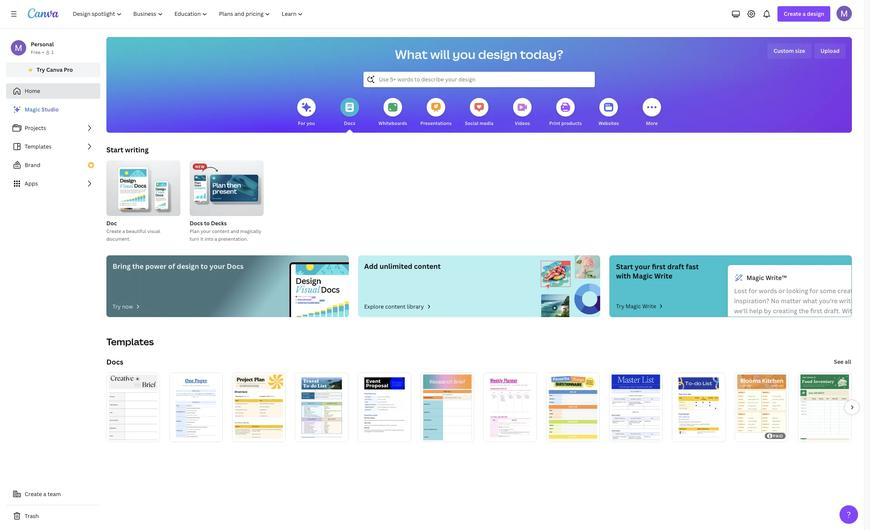Task type: vqa. For each thing, say whether or not it's contained in the screenshot.
first for from the left
yes



Task type: locate. For each thing, give the bounding box(es) containing it.
1 vertical spatial of
[[769, 367, 775, 375]]

0 vertical spatial of
[[168, 262, 175, 271]]

2 vertical spatial create
[[25, 490, 42, 498]]

and down 'got' on the right of page
[[831, 347, 842, 355]]

add unlimited content
[[364, 262, 441, 271]]

watch
[[844, 347, 862, 355]]

1
[[51, 49, 54, 56]]

1 horizontal spatial matter
[[782, 297, 802, 305]]

what
[[803, 297, 818, 305]]

we've
[[815, 337, 832, 345]]

0 vertical spatial you
[[453, 46, 476, 62]]

1 horizontal spatial first
[[811, 307, 823, 315]]

of left seconds.
[[769, 367, 775, 375]]

your inside the 'lost for words or looking for some creative inspiration? no matter what you're writing, we'll help by creating the first draft. with magic write, we're eliminating writer's block – whether you're creating a meeting agenda, press release or blog post, we've got you covered. simply enter a prompt and watch magic write turn your imagination into words in a matter of seconds.'
[[786, 357, 799, 365]]

of right power
[[168, 262, 175, 271]]

creating up the we're
[[773, 307, 798, 315]]

2 horizontal spatial content
[[414, 262, 441, 271]]

0 horizontal spatial the
[[132, 262, 144, 271]]

create inside dropdown button
[[784, 10, 802, 17]]

1 vertical spatial turn
[[771, 357, 784, 365]]

1 vertical spatial matter
[[747, 367, 767, 375]]

0 horizontal spatial create
[[25, 490, 42, 498]]

a up size
[[803, 10, 806, 17]]

0 horizontal spatial for
[[749, 287, 758, 295]]

create left team
[[25, 490, 42, 498]]

into inside the 'lost for words or looking for some creative inspiration? no matter what you're writing, we'll help by creating the first draft. with magic write, we're eliminating writer's block – whether you're creating a meeting agenda, press release or blog post, we've got you covered. simply enter a prompt and watch magic write turn your imagination into words in a matter of seconds.'
[[838, 357, 850, 365]]

design left 'maria williams' image
[[808, 10, 825, 17]]

create up custom size
[[784, 10, 802, 17]]

websites button
[[599, 93, 619, 133]]

presentations
[[421, 120, 452, 127]]

words
[[759, 287, 778, 295], [851, 357, 869, 365]]

0 vertical spatial write
[[655, 271, 673, 280]]

1 vertical spatial you're
[[761, 327, 780, 335]]

writing,
[[840, 297, 862, 305]]

1 horizontal spatial start
[[617, 262, 634, 271]]

plan
[[190, 228, 200, 235]]

magic left studio
[[25, 106, 40, 113]]

a up document.
[[122, 228, 125, 235]]

and up presentation.
[[231, 228, 239, 235]]

press
[[735, 337, 751, 345]]

videos
[[515, 120, 530, 127]]

turn left it
[[190, 236, 199, 242]]

write
[[655, 271, 673, 280], [643, 302, 657, 310], [754, 357, 770, 365]]

write,
[[754, 317, 771, 325]]

0 horizontal spatial turn
[[190, 236, 199, 242]]

for up the inspiration?
[[749, 287, 758, 295]]

0 horizontal spatial content
[[212, 228, 230, 235]]

magic down we'll
[[735, 317, 752, 325]]

pro
[[64, 66, 73, 73]]

write left fast
[[655, 271, 673, 280]]

list
[[6, 102, 100, 191]]

0 horizontal spatial start
[[106, 145, 123, 154]]

create for create a design
[[784, 10, 802, 17]]

the inside the 'lost for words or looking for some creative inspiration? no matter what you're writing, we'll help by creating the first draft. with magic write, we're eliminating writer's block – whether you're creating a meeting agenda, press release or blog post, we've got you covered. simply enter a prompt and watch magic write turn your imagination into words in a matter of seconds.'
[[799, 307, 809, 315]]

content right 'unlimited'
[[414, 262, 441, 271]]

looking
[[787, 287, 809, 295]]

create
[[784, 10, 802, 17], [106, 228, 121, 235], [25, 490, 42, 498]]

matter down looking at bottom
[[782, 297, 802, 305]]

lost for words or looking for some creative inspiration? no matter what you're writing, we'll help by creating the first draft. with magic write, we're eliminating writer's block – whether you're creating a meeting agenda, press release or blog post, we've got you covered. simply enter a prompt and watch magic write turn your imagination into words in a matter of seconds.
[[735, 287, 871, 375]]

1 vertical spatial create
[[106, 228, 121, 235]]

1 horizontal spatial the
[[799, 307, 809, 315]]

for you
[[298, 120, 315, 127]]

magic right the with at the right bottom of page
[[633, 271, 653, 280]]

1 vertical spatial start
[[617, 262, 634, 271]]

fast
[[686, 262, 699, 271]]

1 vertical spatial templates
[[106, 335, 154, 348]]

docs button
[[341, 93, 359, 133]]

start inside start your first draft fast with magic write
[[617, 262, 634, 271]]

projects
[[25, 124, 46, 132]]

0 vertical spatial templates
[[25, 143, 52, 150]]

help
[[750, 307, 763, 315]]

of inside the 'lost for words or looking for some creative inspiration? no matter what you're writing, we'll help by creating the first draft. with magic write, we're eliminating writer's block – whether you're creating a meeting agenda, press release or blog post, we've got you covered. simply enter a prompt and watch magic write turn your imagination into words in a matter of seconds.'
[[769, 367, 775, 375]]

0 horizontal spatial templates
[[25, 143, 52, 150]]

write down the simply
[[754, 357, 770, 365]]

creating up blog
[[781, 327, 806, 335]]

magic studio link
[[6, 102, 100, 117]]

your right the with at the right bottom of page
[[635, 262, 651, 271]]

try left canva
[[37, 66, 45, 73]]

and
[[231, 228, 239, 235], [831, 347, 842, 355]]

try now
[[113, 303, 133, 310]]

1 vertical spatial words
[[851, 357, 869, 365]]

1 vertical spatial first
[[811, 307, 823, 315]]

you're down some
[[820, 297, 838, 305]]

0 horizontal spatial and
[[231, 228, 239, 235]]

products
[[562, 120, 582, 127]]

? button
[[840, 505, 859, 524]]

matter right the in
[[747, 367, 767, 375]]

try magic write
[[617, 302, 657, 310]]

you down agenda,
[[845, 337, 856, 345]]

writer's
[[825, 317, 848, 325]]

0 vertical spatial and
[[231, 228, 239, 235]]

1 horizontal spatial of
[[769, 367, 775, 375]]

write inside the 'lost for words or looking for some creative inspiration? no matter what you're writing, we'll help by creating the first draft. with magic write, we're eliminating writer's block – whether you're creating a meeting agenda, press release or blog post, we've got you covered. simply enter a prompt and watch magic write turn your imagination into words in a matter of seconds.'
[[754, 357, 770, 365]]

Search search field
[[379, 72, 580, 87]]

you're up release
[[761, 327, 780, 335]]

first left the draft
[[652, 262, 666, 271]]

turn inside docs to decks plan your content and magically turn it into a presentation.
[[190, 236, 199, 242]]

0 vertical spatial start
[[106, 145, 123, 154]]

the right bring
[[132, 262, 144, 271]]

a left team
[[43, 490, 46, 498]]

1 vertical spatial into
[[838, 357, 850, 365]]

for up "what"
[[810, 287, 819, 295]]

brand link
[[6, 157, 100, 173]]

create a team button
[[6, 486, 100, 502]]

explore content library
[[364, 303, 424, 310]]

your up it
[[201, 228, 211, 235]]

1 vertical spatial you
[[307, 120, 315, 127]]

your inside start your first draft fast with magic write
[[635, 262, 651, 271]]

0 vertical spatial create
[[784, 10, 802, 17]]

whiteboards button
[[379, 93, 408, 133]]

to left decks
[[204, 220, 210, 227]]

words up no
[[759, 287, 778, 295]]

first down "what"
[[811, 307, 823, 315]]

list containing magic studio
[[6, 102, 100, 191]]

2 vertical spatial write
[[754, 357, 770, 365]]

creating
[[773, 307, 798, 315], [781, 327, 806, 335]]

your down presentation.
[[210, 262, 225, 271]]

None search field
[[364, 72, 595, 87]]

you're
[[820, 297, 838, 305], [761, 327, 780, 335]]

design right power
[[177, 262, 199, 271]]

1 vertical spatial to
[[201, 262, 208, 271]]

videos button
[[513, 93, 532, 133]]

you inside the 'lost for words or looking for some creative inspiration? no matter what you're writing, we'll help by creating the first draft. with magic write, we're eliminating writer's block – whether you're creating a meeting agenda, press release or blog post, we've got you covered. simply enter a prompt and watch magic write turn your imagination into words in a matter of seconds.'
[[845, 337, 856, 345]]

1 horizontal spatial try
[[113, 303, 121, 310]]

magically
[[240, 228, 261, 235]]

visual
[[147, 228, 160, 235]]

1 horizontal spatial for
[[810, 287, 819, 295]]

you
[[453, 46, 476, 62], [307, 120, 315, 127], [845, 337, 856, 345]]

first inside the 'lost for words or looking for some creative inspiration? no matter what you're writing, we'll help by creating the first draft. with magic write, we're eliminating writer's block – whether you're creating a meeting agenda, press release or blog post, we've got you covered. simply enter a prompt and watch magic write turn your imagination into words in a matter of seconds.'
[[811, 307, 823, 315]]

the up eliminating
[[799, 307, 809, 315]]

a inside docs to decks plan your content and magically turn it into a presentation.
[[215, 236, 217, 242]]

magic
[[25, 106, 40, 113], [633, 271, 653, 280], [747, 274, 765, 282], [626, 302, 641, 310], [735, 317, 752, 325], [735, 357, 752, 365]]

1 horizontal spatial create
[[106, 228, 121, 235]]

0 horizontal spatial first
[[652, 262, 666, 271]]

0 vertical spatial content
[[212, 228, 230, 235]]

words down watch
[[851, 357, 869, 365]]

2 vertical spatial content
[[385, 303, 406, 310]]

design
[[808, 10, 825, 17], [478, 46, 518, 62], [177, 262, 199, 271]]

doc group
[[106, 157, 181, 243]]

templates down "projects"
[[25, 143, 52, 150]]

0 horizontal spatial matter
[[747, 367, 767, 375]]

bring the power of design to your docs
[[113, 262, 244, 271]]

content left library
[[385, 303, 406, 310]]

your
[[201, 228, 211, 235], [210, 262, 225, 271], [635, 262, 651, 271], [786, 357, 799, 365]]

1 horizontal spatial words
[[851, 357, 869, 365]]

first
[[652, 262, 666, 271], [811, 307, 823, 315]]

start writing
[[106, 145, 149, 154]]

1 horizontal spatial content
[[385, 303, 406, 310]]

create inside button
[[25, 490, 42, 498]]

docs
[[344, 120, 356, 127], [190, 220, 203, 227], [227, 262, 244, 271], [106, 357, 123, 367]]

magic write™
[[747, 274, 787, 282]]

2 horizontal spatial try
[[617, 302, 625, 310]]

or
[[779, 287, 786, 295], [775, 337, 782, 345]]

templates up docs link
[[106, 335, 154, 348]]

0 vertical spatial the
[[132, 262, 144, 271]]

group
[[106, 157, 181, 216]]

power
[[145, 262, 167, 271]]

docs inside button
[[344, 120, 356, 127]]

of
[[168, 262, 175, 271], [769, 367, 775, 375]]

try inside button
[[37, 66, 45, 73]]

doc create a beautiful visual document.
[[106, 220, 160, 242]]

2 vertical spatial design
[[177, 262, 199, 271]]

writing
[[125, 145, 149, 154]]

0 vertical spatial you're
[[820, 297, 838, 305]]

you right will
[[453, 46, 476, 62]]

we're
[[773, 317, 789, 325]]

try left now
[[113, 303, 121, 310]]

try for start your first draft fast with magic write
[[617, 302, 625, 310]]

to
[[204, 220, 210, 227], [201, 262, 208, 271]]

1 horizontal spatial design
[[478, 46, 518, 62]]

social
[[465, 120, 479, 127]]

by
[[765, 307, 772, 315]]

a down eliminating
[[807, 327, 811, 335]]

2 horizontal spatial design
[[808, 10, 825, 17]]

try for bring the power of design to your docs
[[113, 303, 121, 310]]

2 horizontal spatial create
[[784, 10, 802, 17]]

some
[[820, 287, 837, 295]]

projects link
[[6, 120, 100, 136]]

2 horizontal spatial you
[[845, 337, 856, 345]]

turn down the simply
[[771, 357, 784, 365]]

2 vertical spatial you
[[845, 337, 856, 345]]

into down watch
[[838, 357, 850, 365]]

or up no
[[779, 287, 786, 295]]

social media button
[[465, 93, 494, 133]]

into right it
[[205, 236, 214, 242]]

0 horizontal spatial you
[[307, 120, 315, 127]]

more button
[[643, 93, 662, 133]]

1 vertical spatial content
[[414, 262, 441, 271]]

to down it
[[201, 262, 208, 271]]

try down the with at the right bottom of page
[[617, 302, 625, 310]]

library
[[407, 303, 424, 310]]

a right it
[[215, 236, 217, 242]]

content down decks
[[212, 228, 230, 235]]

0 vertical spatial to
[[204, 220, 210, 227]]

0 horizontal spatial into
[[205, 236, 214, 242]]

or left blog
[[775, 337, 782, 345]]

for
[[298, 120, 306, 127]]

for you button
[[297, 93, 316, 133]]

create down doc
[[106, 228, 121, 235]]

0 horizontal spatial you're
[[761, 327, 780, 335]]

1 vertical spatial the
[[799, 307, 809, 315]]

design up search search box
[[478, 46, 518, 62]]

1 horizontal spatial and
[[831, 347, 842, 355]]

templates
[[25, 143, 52, 150], [106, 335, 154, 348]]

trash
[[25, 512, 39, 520]]

1 horizontal spatial turn
[[771, 357, 784, 365]]

try
[[37, 66, 45, 73], [617, 302, 625, 310], [113, 303, 121, 310]]

you right "for"
[[307, 120, 315, 127]]

0 horizontal spatial words
[[759, 287, 778, 295]]

blog
[[783, 337, 796, 345]]

1 vertical spatial and
[[831, 347, 842, 355]]

0 vertical spatial turn
[[190, 236, 199, 242]]

got
[[833, 337, 843, 345]]

0 vertical spatial words
[[759, 287, 778, 295]]

brand
[[25, 161, 40, 169]]

your down enter
[[786, 357, 799, 365]]

social media
[[465, 120, 494, 127]]

0 vertical spatial into
[[205, 236, 214, 242]]

post,
[[798, 337, 813, 345]]

1 for from the left
[[749, 287, 758, 295]]

0 vertical spatial design
[[808, 10, 825, 17]]

draft
[[668, 262, 685, 271]]

design inside dropdown button
[[808, 10, 825, 17]]

1 vertical spatial creating
[[781, 327, 806, 335]]

0 vertical spatial first
[[652, 262, 666, 271]]

write down start your first draft fast with magic write in the right of the page
[[643, 302, 657, 310]]

0 horizontal spatial try
[[37, 66, 45, 73]]

personal
[[31, 41, 54, 48]]

templates inside list
[[25, 143, 52, 150]]

1 horizontal spatial into
[[838, 357, 850, 365]]



Task type: describe. For each thing, give the bounding box(es) containing it.
see all
[[835, 358, 852, 365]]

whiteboards
[[379, 120, 408, 127]]

you inside button
[[307, 120, 315, 127]]

release
[[752, 337, 774, 345]]

upload button
[[815, 43, 846, 59]]

first inside start your first draft fast with magic write
[[652, 262, 666, 271]]

with
[[617, 271, 631, 280]]

presentation.
[[218, 236, 248, 242]]

team
[[48, 490, 61, 498]]

custom size button
[[768, 43, 812, 59]]

what will you design today?
[[395, 46, 564, 62]]

will
[[431, 46, 450, 62]]

docs to decks plan your content and magically turn it into a presentation.
[[190, 220, 261, 242]]

top level navigation element
[[68, 6, 310, 22]]

0 vertical spatial creating
[[773, 307, 798, 315]]

unlimited
[[380, 262, 413, 271]]

free
[[31, 49, 41, 56]]

create inside 'doc create a beautiful visual document.'
[[106, 228, 121, 235]]

1 vertical spatial or
[[775, 337, 782, 345]]

what
[[395, 46, 428, 62]]

?
[[847, 509, 852, 520]]

we'll
[[735, 307, 748, 315]]

studio
[[42, 106, 59, 113]]

today?
[[520, 46, 564, 62]]

docs to decks group
[[190, 160, 264, 243]]

a down post,
[[802, 347, 805, 355]]

magic studio
[[25, 106, 59, 113]]

custom size
[[774, 47, 806, 54]]

print
[[550, 120, 561, 127]]

inspiration?
[[735, 297, 770, 305]]

paid
[[774, 433, 784, 439]]

custom
[[774, 47, 795, 54]]

1 vertical spatial design
[[478, 46, 518, 62]]

size
[[796, 47, 806, 54]]

try canva pro button
[[6, 62, 100, 77]]

create a team
[[25, 490, 61, 498]]

bring
[[113, 262, 131, 271]]

enter
[[784, 347, 800, 355]]

add
[[364, 262, 378, 271]]

write inside start your first draft fast with magic write
[[655, 271, 673, 280]]

now
[[122, 303, 133, 310]]

2 for from the left
[[810, 287, 819, 295]]

and inside the 'lost for words or looking for some creative inspiration? no matter what you're writing, we'll help by creating the first draft. with magic write, we're eliminating writer's block – whether you're creating a meeting agenda, press release or blog post, we've got you covered. simply enter a prompt and watch magic write turn your imagination into words in a matter of seconds.'
[[831, 347, 842, 355]]

magic inside start your first draft fast with magic write
[[633, 271, 653, 280]]

0 horizontal spatial design
[[177, 262, 199, 271]]

a right the in
[[742, 367, 745, 375]]

apps
[[25, 180, 38, 187]]

1 horizontal spatial templates
[[106, 335, 154, 348]]

a inside create a design dropdown button
[[803, 10, 806, 17]]

meeting
[[812, 327, 837, 335]]

in
[[735, 367, 740, 375]]

with
[[843, 307, 857, 315]]

media
[[480, 120, 494, 127]]

0 vertical spatial matter
[[782, 297, 802, 305]]

print products button
[[550, 93, 582, 133]]

all
[[845, 358, 852, 365]]

create a design
[[784, 10, 825, 17]]

and inside docs to decks plan your content and magically turn it into a presentation.
[[231, 228, 239, 235]]

websites
[[599, 120, 619, 127]]

create a design button
[[778, 6, 831, 22]]

turn inside the 'lost for words or looking for some creative inspiration? no matter what you're writing, we'll help by creating the first draft. with magic write, we're eliminating writer's block – whether you're creating a meeting agenda, press release or blog post, we've got you covered. simply enter a prompt and watch magic write turn your imagination into words in a matter of seconds.'
[[771, 357, 784, 365]]

covered.
[[735, 347, 761, 355]]

start for start your first draft fast with magic write
[[617, 262, 634, 271]]

try canva pro
[[37, 66, 73, 73]]

magic down covered.
[[735, 357, 752, 365]]

creative
[[838, 287, 862, 295]]

docs inside docs to decks plan your content and magically turn it into a presentation.
[[190, 220, 203, 227]]

1 horizontal spatial you
[[453, 46, 476, 62]]

start your first draft fast with magic write
[[617, 262, 699, 280]]

see
[[835, 358, 844, 365]]

to inside docs to decks plan your content and magically turn it into a presentation.
[[204, 220, 210, 227]]

into inside docs to decks plan your content and magically turn it into a presentation.
[[205, 236, 214, 242]]

0 horizontal spatial of
[[168, 262, 175, 271]]

start for start writing
[[106, 145, 123, 154]]

trash link
[[6, 508, 100, 524]]

upload
[[821, 47, 840, 54]]

magic up the lost
[[747, 274, 765, 282]]

lost
[[735, 287, 748, 295]]

presentations button
[[421, 93, 452, 133]]

canva
[[46, 66, 63, 73]]

magic down the with at the right bottom of page
[[626, 302, 641, 310]]

your inside docs to decks plan your content and magically turn it into a presentation.
[[201, 228, 211, 235]]

document.
[[106, 236, 131, 242]]

print products
[[550, 120, 582, 127]]

no
[[771, 297, 780, 305]]

home link
[[6, 83, 100, 99]]

it
[[200, 236, 204, 242]]

maria williams image
[[837, 6, 853, 21]]

1 vertical spatial write
[[643, 302, 657, 310]]

•
[[42, 49, 44, 56]]

content inside docs to decks plan your content and magically turn it into a presentation.
[[212, 228, 230, 235]]

whether
[[735, 327, 760, 335]]

a inside 'doc create a beautiful visual document.'
[[122, 228, 125, 235]]

prompt
[[807, 347, 829, 355]]

new
[[195, 164, 205, 169]]

0 vertical spatial or
[[779, 287, 786, 295]]

–
[[867, 317, 871, 325]]

docs link
[[106, 357, 123, 367]]

seconds.
[[776, 367, 803, 375]]

create for create a team
[[25, 490, 42, 498]]

1 horizontal spatial you're
[[820, 297, 838, 305]]

a inside create a team button
[[43, 490, 46, 498]]

agenda,
[[838, 327, 862, 335]]

home
[[25, 87, 40, 95]]



